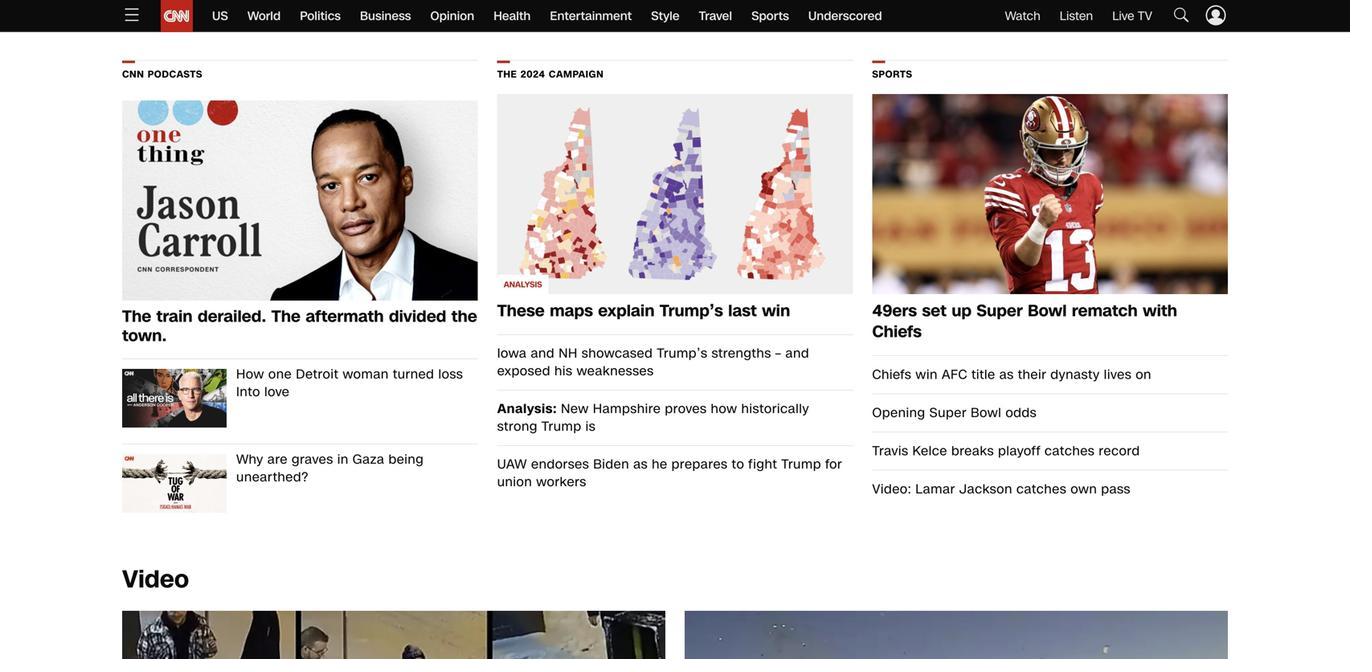 Task type: describe. For each thing, give the bounding box(es) containing it.
exposed
[[497, 362, 551, 380]]

health link
[[494, 0, 531, 32]]

workers
[[536, 473, 587, 491]]

up
[[952, 300, 972, 322]]

1 and from the left
[[531, 344, 555, 363]]

business link
[[360, 0, 411, 32]]

watch link
[[1005, 8, 1041, 25]]

politics
[[300, 8, 341, 25]]

0 horizontal spatial sports
[[752, 8, 789, 25]]

video: lamar jackson catches own pass
[[872, 480, 1131, 498]]

record
[[1099, 442, 1140, 460]]

iowa
[[497, 344, 527, 363]]

tug of war_israel-hamas war_1600x900.jpg image
[[122, 454, 227, 513]]

town.
[[122, 325, 167, 347]]

graves
[[292, 451, 333, 469]]

cnn
[[122, 67, 144, 81]]

union
[[497, 473, 532, 491]]

title
[[972, 366, 996, 384]]

the train derailed. the aftermath divided the town. link
[[122, 305, 478, 347]]

lives
[[1104, 366, 1132, 384]]

uaw endorses biden as he prepares to fight trump for union workers
[[497, 455, 842, 491]]

one
[[268, 365, 292, 383]]

lone
[[122, 0, 153, 3]]

claimed
[[244, 0, 294, 3]]

0 vertical spatial as
[[1000, 366, 1014, 384]]

2 and from the left
[[786, 344, 809, 363]]

live
[[1113, 8, 1135, 25]]

unearthed?
[[236, 468, 309, 486]]

proves
[[665, 400, 707, 418]]

to
[[732, 455, 745, 473]]

us link
[[212, 0, 228, 32]]

0 vertical spatial sports link
[[752, 0, 789, 32]]

pass
[[1101, 480, 1131, 498]]

user avatar image
[[1204, 3, 1228, 27]]

travis kelce breaks playoff catches record
[[872, 442, 1140, 460]]

how one detroit woman turned loss into love
[[236, 365, 463, 401]]

hampshire
[[593, 400, 661, 418]]

iowa and nh showcased trump's strengths – and exposed his weaknesses
[[497, 344, 809, 380]]

a
[[151, 3, 159, 21]]

chiefs inside 49ers set up super bowl rematch with chiefs
[[872, 321, 922, 343]]

endorses
[[531, 455, 589, 473]]

podcasts
[[148, 67, 203, 81]]

says
[[215, 3, 243, 21]]

turned
[[393, 365, 434, 383]]

watch
[[1005, 8, 1041, 25]]

as inside "uaw endorses biden as he prepares to fight trump for union workers"
[[634, 455, 648, 473]]

1 horizontal spatial the
[[271, 305, 301, 328]]

last
[[728, 300, 757, 322]]

set
[[922, 300, 947, 322]]

lone victim of isis-claimed istanbul church shooting was a muslim, says local official
[[122, 0, 455, 21]]

1 vertical spatial analysis
[[497, 400, 553, 418]]

explain
[[598, 300, 655, 322]]

gaza
[[353, 451, 385, 469]]

for
[[826, 455, 842, 473]]

the train derailed. the aftermath divided the town.
[[122, 305, 477, 347]]

chiefs win afc title as their dynasty lives on
[[872, 366, 1152, 384]]

tv
[[1138, 8, 1153, 25]]

why are graves in gaza being unearthed?
[[236, 451, 424, 486]]

underscored
[[809, 8, 882, 25]]

travis kelce breaks playoff catches record link
[[872, 442, 1228, 460]]

why are graves in gaza being unearthed? link
[[227, 451, 478, 519]]

cnn podcasts
[[122, 67, 203, 81]]

trump inside new hampshire proves how historically strong trump is
[[542, 418, 582, 436]]

divided
[[389, 305, 446, 328]]

49ers set up super bowl rematch with chiefs link
[[872, 300, 1228, 343]]

derailed.
[[198, 305, 266, 328]]

super inside 49ers set up super bowl rematch with chiefs
[[977, 300, 1023, 322]]

uaw
[[497, 455, 527, 473]]

49ers set up super bowl rematch with chiefs image
[[872, 94, 1228, 294]]

dynasty
[[1051, 366, 1100, 384]]

prepares
[[672, 455, 728, 473]]

the 2024 campaign
[[497, 67, 604, 81]]

of
[[199, 0, 211, 3]]

being
[[389, 451, 424, 469]]

historically
[[742, 400, 809, 418]]

politics link
[[300, 0, 341, 32]]

live tv link
[[1113, 8, 1153, 25]]

sports inside sports link
[[872, 67, 913, 81]]

style
[[651, 8, 680, 25]]

business
[[360, 8, 411, 25]]

2 chiefs from the top
[[872, 366, 912, 384]]

nh
[[559, 344, 578, 363]]

opinion link
[[430, 0, 474, 32]]

–
[[775, 344, 782, 363]]

analysis link
[[497, 94, 853, 301]]

the for the train derailed. the aftermath divided the town.
[[122, 305, 151, 328]]

1 vertical spatial catches
[[1017, 480, 1067, 498]]

bowl inside 49ers set up super bowl rematch with chiefs
[[1028, 300, 1067, 322]]

opening super bowl odds
[[872, 404, 1037, 422]]

his
[[555, 362, 573, 380]]

0 horizontal spatial win
[[762, 300, 790, 322]]

lone victim of isis-claimed istanbul church shooting was a muslim, says local official link
[[122, 0, 478, 21]]

rematch
[[1072, 300, 1138, 322]]

health
[[494, 8, 531, 25]]

nh primary hp art v2___largetease.png image
[[497, 94, 853, 294]]



Task type: locate. For each thing, give the bounding box(es) containing it.
in
[[337, 451, 349, 469]]

catches
[[1045, 442, 1095, 460], [1017, 480, 1067, 498]]

1 vertical spatial trump
[[782, 455, 821, 473]]

these
[[497, 300, 545, 322]]

campaign
[[549, 67, 604, 81]]

1 vertical spatial super
[[930, 404, 967, 422]]

bowl left odds on the bottom of page
[[971, 404, 1002, 422]]

world link
[[247, 0, 281, 32]]

isis-
[[215, 0, 244, 3]]

muslim,
[[163, 3, 211, 21]]

catches down the travis kelce breaks playoff catches record link at bottom
[[1017, 480, 1067, 498]]

1 horizontal spatial and
[[786, 344, 809, 363]]

new
[[561, 400, 589, 418]]

sports link down listen link
[[872, 64, 1228, 82]]

chiefs win afc title as their dynasty lives on link
[[872, 366, 1228, 384]]

open menu icon image
[[122, 5, 141, 24]]

sports down underscored
[[872, 67, 913, 81]]

as
[[1000, 366, 1014, 384], [634, 455, 648, 473]]

as right title
[[1000, 366, 1014, 384]]

0 vertical spatial trump
[[542, 418, 582, 436]]

the left train
[[122, 305, 151, 328]]

the
[[452, 305, 477, 328]]

1 horizontal spatial super
[[977, 300, 1023, 322]]

listen
[[1060, 8, 1093, 25]]

trump's left last
[[660, 300, 723, 322]]

super right up
[[977, 300, 1023, 322]]

'what an idiot': vandal gets dose of instant karma image
[[122, 611, 666, 659]]

how
[[711, 400, 738, 418]]

showcased
[[582, 344, 653, 363]]

into
[[236, 383, 260, 401]]

these maps explain trump's last win
[[497, 300, 790, 322]]

biden
[[593, 455, 629, 473]]

dashcam captures highway crash involving oklahoma trooper image
[[685, 611, 1228, 659]]

the
[[497, 67, 517, 81], [122, 305, 151, 328], [271, 305, 301, 328]]

maps
[[550, 300, 593, 322]]

0 horizontal spatial as
[[634, 455, 648, 473]]

and left nh
[[531, 344, 555, 363]]

church
[[352, 0, 396, 3]]

afc
[[942, 366, 968, 384]]

1 horizontal spatial trump
[[782, 455, 821, 473]]

official
[[281, 3, 324, 21]]

odds
[[1006, 404, 1037, 422]]

1 vertical spatial chiefs
[[872, 366, 912, 384]]

victim
[[157, 0, 195, 3]]

win
[[762, 300, 790, 322], [916, 366, 938, 384]]

on
[[1136, 366, 1152, 384]]

1 vertical spatial sports
[[872, 67, 913, 81]]

he
[[652, 455, 668, 473]]

how one detroit woman turned loss into love link
[[227, 365, 478, 434]]

0 horizontal spatial the
[[122, 305, 151, 328]]

trump left for
[[782, 455, 821, 473]]

cnn podcasts link
[[122, 64, 478, 82]]

playoff
[[998, 442, 1041, 460]]

aftermath
[[306, 305, 384, 328]]

0 vertical spatial trump's
[[660, 300, 723, 322]]

1 vertical spatial as
[[634, 455, 648, 473]]

and right – on the bottom right
[[786, 344, 809, 363]]

trump left is
[[542, 418, 582, 436]]

jackson
[[960, 480, 1013, 498]]

travel
[[699, 8, 732, 25]]

istanbul
[[298, 0, 348, 3]]

0 vertical spatial win
[[762, 300, 790, 322]]

1 horizontal spatial sports link
[[872, 64, 1228, 82]]

1 horizontal spatial bowl
[[1028, 300, 1067, 322]]

trump inside "uaw endorses biden as he prepares to fight trump for union workers"
[[782, 455, 821, 473]]

opening
[[872, 404, 926, 422]]

0 horizontal spatial trump
[[542, 418, 582, 436]]

sports right travel link
[[752, 8, 789, 25]]

analysis up 'these'
[[504, 279, 542, 290]]

video: lamar jackson catches own pass link
[[872, 480, 1228, 498]]

travis
[[872, 442, 909, 460]]

0 vertical spatial bowl
[[1028, 300, 1067, 322]]

world
[[247, 8, 281, 25]]

chiefs up opening
[[872, 366, 912, 384]]

listen link
[[1060, 8, 1093, 25]]

0 vertical spatial catches
[[1045, 442, 1095, 460]]

1 horizontal spatial win
[[916, 366, 938, 384]]

analysis down exposed
[[497, 400, 553, 418]]

49ers set up super bowl rematch with chiefs
[[872, 300, 1178, 343]]

2 horizontal spatial the
[[497, 67, 517, 81]]

was
[[122, 3, 147, 21]]

video
[[122, 563, 189, 597]]

as left he
[[634, 455, 648, 473]]

kelce
[[913, 442, 948, 460]]

the left 2024
[[497, 67, 517, 81]]

0 vertical spatial analysis
[[504, 279, 542, 290]]

these maps explain trump's last win link
[[497, 300, 853, 322]]

weaknesses
[[577, 362, 654, 380]]

1 vertical spatial sports link
[[872, 64, 1228, 82]]

analysis inside analysis link
[[504, 279, 542, 290]]

opinion
[[430, 8, 474, 25]]

travel link
[[699, 0, 732, 32]]

0 horizontal spatial bowl
[[971, 404, 1002, 422]]

1 vertical spatial trump's
[[657, 344, 708, 363]]

sports
[[752, 8, 789, 25], [872, 67, 913, 81]]

entertainment
[[550, 8, 632, 25]]

all there is with anderson cooper image
[[122, 369, 227, 428]]

1 vertical spatial win
[[916, 366, 938, 384]]

love
[[264, 383, 290, 401]]

win right last
[[762, 300, 790, 322]]

style link
[[651, 0, 680, 32]]

2024
[[521, 67, 545, 81]]

49ers
[[872, 300, 917, 322]]

0 vertical spatial super
[[977, 300, 1023, 322]]

super down afc
[[930, 404, 967, 422]]

underscored link
[[809, 0, 882, 32]]

why
[[236, 451, 263, 469]]

one thing_jason carroll.jpg image
[[122, 100, 478, 301]]

with
[[1143, 300, 1178, 322]]

are
[[267, 451, 288, 469]]

1 horizontal spatial sports
[[872, 67, 913, 81]]

the 2024 campaign link
[[497, 64, 853, 82]]

the for the 2024 campaign
[[497, 67, 517, 81]]

0 horizontal spatial and
[[531, 344, 555, 363]]

how
[[236, 365, 264, 383]]

catches up own at the bottom right of the page
[[1045, 442, 1095, 460]]

lamar
[[916, 480, 956, 498]]

search icon image
[[1172, 5, 1191, 24]]

shooting
[[400, 0, 455, 3]]

strengths
[[712, 344, 771, 363]]

sports link right travel link
[[752, 0, 789, 32]]

1 horizontal spatial as
[[1000, 366, 1014, 384]]

trump's down these maps explain trump's last win link
[[657, 344, 708, 363]]

chiefs left set
[[872, 321, 922, 343]]

0 vertical spatial sports
[[752, 8, 789, 25]]

1 chiefs from the top
[[872, 321, 922, 343]]

detroit
[[296, 365, 339, 383]]

woman
[[343, 365, 389, 383]]

0 horizontal spatial super
[[930, 404, 967, 422]]

bowl left "rematch"
[[1028, 300, 1067, 322]]

0 horizontal spatial sports link
[[752, 0, 789, 32]]

uaw endorses biden as he prepares to fight trump for union workers link
[[497, 455, 853, 491]]

trump's inside iowa and nh showcased trump's strengths – and exposed his weaknesses
[[657, 344, 708, 363]]

win left afc
[[916, 366, 938, 384]]

the right derailed.
[[271, 305, 301, 328]]

0 vertical spatial chiefs
[[872, 321, 922, 343]]

live tv
[[1113, 8, 1153, 25]]

video:
[[872, 480, 912, 498]]

1 vertical spatial bowl
[[971, 404, 1002, 422]]

entertainment link
[[550, 0, 632, 32]]

new hampshire proves how historically strong trump is
[[497, 400, 809, 436]]



Task type: vqa. For each thing, say whether or not it's contained in the screenshot.
advancements
no



